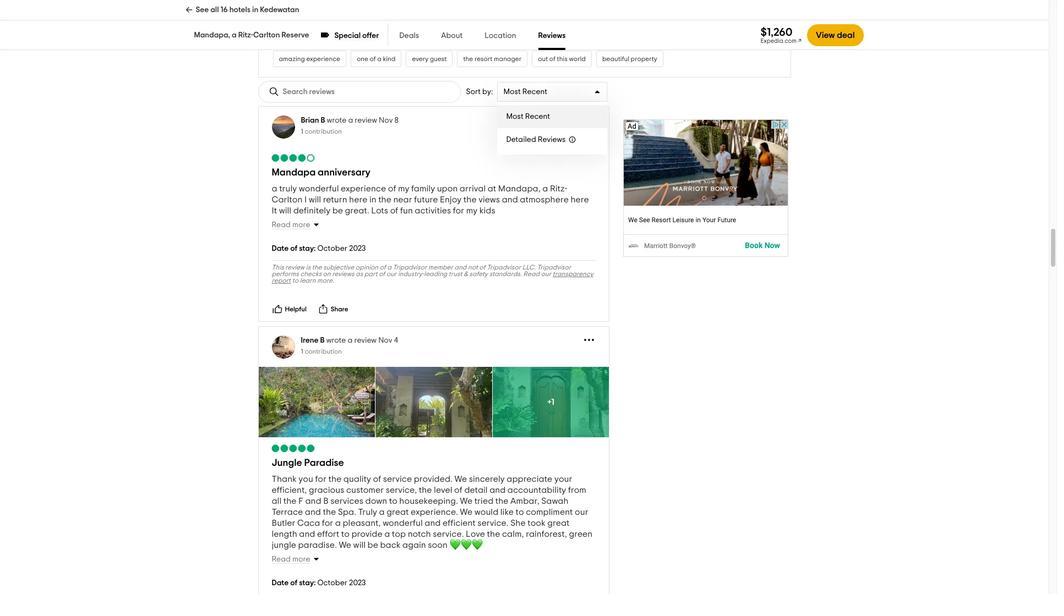 Task type: describe. For each thing, give the bounding box(es) containing it.
out of this world
[[538, 56, 586, 62]]

0 vertical spatial service.
[[478, 520, 509, 528]]

reviews inside all reviews button
[[288, 14, 310, 20]]

detail
[[465, 486, 488, 495]]

vintage tour button
[[601, 9, 650, 25]]

8
[[395, 117, 399, 125]]

anniversary
[[318, 168, 371, 178]]

b for irene
[[320, 337, 325, 345]]

1 horizontal spatial my
[[466, 207, 478, 215]]

one of a kind button
[[351, 51, 402, 67]]

all reviews
[[279, 14, 310, 20]]

mandapa anniversary link
[[272, 168, 371, 178]]

vintage
[[607, 14, 630, 20]]

we up detail
[[455, 475, 467, 484]]

your
[[555, 475, 573, 484]]

ritz- inside a truly wonderful experience of my family upon arrival at mandapa, a ritz- carlton i will return here in the near future enjoy the views and atmosphere here it will definitely be great. lots of fun activities for my kids
[[550, 185, 568, 193]]

0 horizontal spatial service.
[[433, 531, 464, 539]]

all
[[279, 14, 287, 20]]

back
[[380, 542, 401, 550]]

experience.
[[411, 509, 458, 517]]

compliment
[[526, 509, 573, 517]]

1 vertical spatial most recent
[[507, 113, 550, 121]]

brian
[[301, 117, 319, 125]]

irene b link
[[301, 337, 325, 345]]

be inside thank you for the quality of service provided. we sincerely appreciate your efficient, gracious customer service, the level of detail and accountability from all the f and b services down to housekeeping. we tried the ambar, sawah terrace and the spa. truly a great experience. we would like to compliment our butler caca for a pleasant, wonderful and efficient service. she took great length and effort to provide a top notch service. love the calm, rainforest, green jungle paradise. we will be back again soon 💚💚💚
[[368, 542, 378, 550]]

the left 'reserve'
[[391, 14, 401, 20]]

the up like
[[496, 498, 509, 506]]

reserve
[[282, 31, 309, 39]]

top
[[392, 531, 406, 539]]

terrace
[[272, 509, 303, 517]]

to up she
[[516, 509, 524, 517]]

and down experience. at the bottom left
[[425, 520, 441, 528]]

honeymoon
[[506, 35, 542, 41]]

the up lots
[[379, 196, 392, 204]]

a down down
[[379, 509, 385, 517]]

wonderful inside thank you for the quality of service provided. we sincerely appreciate your efficient, gracious customer service, the level of detail and accountability from all the f and b services down to housekeeping. we tried the ambar, sawah terrace and the spa. truly a great experience. we would like to compliment our butler caca for a pleasant, wonderful and efficient service. she took great length and effort to provide a top notch service. love the calm, rainforest, green jungle paradise. we will be back again soon 💚💚💚
[[383, 520, 423, 528]]

our honeymoon
[[495, 35, 542, 41]]

arrival
[[460, 185, 486, 193]]

foie gras
[[661, 14, 687, 20]]

the left resort
[[464, 56, 473, 62]]

0 horizontal spatial mandapa,
[[194, 31, 230, 39]]

brian b wrote a review nov 8 1 contribution
[[301, 117, 399, 135]]

read more for mandapa
[[272, 221, 310, 229]]

2 date from the top
[[272, 580, 289, 588]]

views
[[479, 196, 500, 204]]

the down arrival on the left top of the page
[[464, 196, 477, 204]]

all inside 'see all 16 hotels in kedewatan' link
[[211, 6, 219, 14]]

💚💚💚
[[450, 542, 483, 550]]

review inside this review is the subjective opinion of a tripadvisor member and not of tripadvisor llc. tripadvisor performs checks on reviews as part of our industry-leading trust & safety standards. read our
[[286, 264, 305, 271]]

provide
[[352, 531, 383, 539]]

river
[[453, 14, 466, 20]]

a inside button
[[378, 56, 382, 62]]

truly
[[279, 185, 297, 193]]

b inside thank you for the quality of service provided. we sincerely appreciate your efficient, gracious customer service, the level of detail and accountability from all the f and b services down to housekeeping. we tried the ambar, sawah terrace and the spa. truly a great experience. we would like to compliment our butler caca for a pleasant, wonderful and efficient service. she took great length and effort to provide a top notch service. love the calm, rainforest, green jungle paradise. we will be back again soon 💚💚💚
[[323, 498, 329, 506]]

property
[[631, 56, 658, 62]]

detailed
[[507, 136, 536, 144]]

expedia.com
[[761, 38, 797, 44]]

0 vertical spatial most recent
[[504, 88, 548, 96]]

hotels
[[230, 6, 251, 14]]

16
[[221, 6, 228, 14]]

is
[[306, 264, 311, 271]]

detailed reviews
[[507, 136, 566, 144]]

our right the llc.
[[541, 271, 552, 278]]

2 here from the left
[[571, 196, 589, 204]]

this
[[557, 56, 568, 62]]

llc.
[[523, 264, 536, 271]]

sort by:
[[466, 88, 493, 96]]

read more for jungle
[[272, 556, 310, 564]]

1 vertical spatial great
[[548, 520, 570, 528]]

would
[[475, 509, 499, 517]]

the right love
[[487, 531, 500, 539]]

contribution for irene
[[305, 349, 342, 355]]

foie gras button
[[654, 9, 693, 25]]

the left spa. at the left
[[323, 509, 336, 517]]

leading
[[424, 271, 447, 278]]

deals
[[400, 32, 419, 40]]

lots
[[371, 207, 388, 215]]

nov for 4
[[379, 337, 393, 345]]

the up "housekeeping."
[[419, 486, 432, 495]]

amazing
[[279, 56, 305, 62]]

green
[[569, 531, 593, 539]]

2 october from the top
[[318, 580, 348, 588]]

part
[[365, 271, 378, 278]]

general
[[353, 35, 377, 41]]

kids inside button
[[483, 14, 495, 20]]

rice button
[[697, 9, 721, 25]]

reviews inside this review is the subjective opinion of a tripadvisor member and not of tripadvisor llc. tripadvisor performs checks on reviews as part of our industry-leading trust & safety standards. read our
[[332, 271, 354, 278]]

2 date of stay: october 2023 from the top
[[272, 580, 366, 588]]

to learn more.
[[291, 278, 334, 284]]

0 horizontal spatial ritz-
[[238, 31, 253, 39]]

a up back
[[385, 531, 390, 539]]

1 date from the top
[[272, 245, 289, 253]]

Search search field
[[283, 87, 363, 97]]

special
[[335, 32, 361, 40]]

terrace restaurant button
[[416, 30, 484, 46]]

safety
[[470, 271, 488, 278]]

kubu restaurant
[[327, 14, 375, 20]]

enjoy
[[440, 196, 462, 204]]

in inside a truly wonderful experience of my family upon arrival at mandapa, a ritz- carlton i will return here in the near future enjoy the views and atmosphere here it will definitely be great. lots of fun activities for my kids
[[370, 196, 377, 204]]

service inside button
[[578, 35, 599, 41]]

rainforest,
[[526, 531, 567, 539]]

0 horizontal spatial in
[[252, 6, 258, 14]]

the reserve button
[[385, 9, 431, 25]]

industry-
[[398, 271, 424, 278]]

more.
[[317, 278, 334, 284]]

we down effort on the bottom left
[[339, 542, 352, 550]]

nov for 8
[[379, 117, 393, 125]]

truly
[[358, 509, 377, 517]]

thank
[[272, 475, 297, 484]]

service inside thank you for the quality of service provided. we sincerely appreciate your efficient, gracious customer service, the level of detail and accountability from all the f and b services down to housekeeping. we tried the ambar, sawah terrace and the spa. truly a great experience. we would like to compliment our butler caca for a pleasant, wonderful and efficient service. she took great length and effort to provide a top notch service. love the calm, rainforest, green jungle paradise. we will be back again soon 💚💚💚
[[383, 475, 412, 484]]

gras
[[673, 14, 687, 20]]

and down sincerely
[[490, 486, 506, 495]]

1 here from the left
[[349, 196, 368, 204]]

2 tripadvisor from the left
[[487, 264, 521, 271]]

manager for the general manager
[[378, 35, 406, 41]]

to down service,
[[389, 498, 398, 506]]

view deal
[[816, 31, 855, 40]]

+ 1
[[548, 398, 555, 407]]

beautiful property button
[[597, 51, 664, 67]]

helpful
[[285, 306, 307, 313]]

0 horizontal spatial my
[[398, 185, 410, 193]]

great.
[[345, 207, 370, 215]]

see all 16 hotels in kedewatan link
[[185, 0, 299, 20]]

standards.
[[490, 271, 522, 278]]

trust
[[449, 271, 463, 278]]

contribution for brian
[[305, 128, 342, 135]]

read for mandapa anniversary
[[272, 221, 291, 229]]

a truly wonderful experience of my family upon arrival at mandapa, a ritz- carlton i will return here in the near future enjoy the views and atmosphere here it will definitely be great. lots of fun activities for my kids
[[272, 185, 589, 215]]

near
[[394, 196, 412, 204]]

ladies and gentlemen button
[[520, 9, 597, 25]]

0 horizontal spatial will
[[279, 207, 292, 215]]

carlton inside a truly wonderful experience of my family upon arrival at mandapa, a ritz- carlton i will return here in the near future enjoy the views and atmosphere here it will definitely be great. lots of fun activities for my kids
[[272, 196, 303, 204]]

all reviews button
[[273, 9, 316, 25]]

personal butler button
[[273, 30, 331, 46]]

we up efficient
[[460, 509, 473, 517]]

terrace restaurant
[[422, 35, 478, 41]]

see all 16 hotels in kedewatan
[[196, 6, 299, 14]]

a inside brian b wrote a review nov 8 1 contribution
[[348, 117, 353, 125]]

at
[[488, 185, 497, 193]]

opinion
[[356, 264, 379, 271]]

all inside thank you for the quality of service provided. we sincerely appreciate your efficient, gracious customer service, the level of detail and accountability from all the f and b services down to housekeeping. we tried the ambar, sawah terrace and the spa. truly a great experience. we would like to compliment our butler caca for a pleasant, wonderful and efficient service. she took great length and effort to provide a top notch service. love the calm, rainforest, green jungle paradise. we will be back again soon 💚💚💚
[[272, 498, 282, 506]]

terrace
[[422, 35, 445, 41]]

to left the learn
[[292, 278, 299, 284]]

paradise
[[304, 459, 344, 469]]

0 vertical spatial will
[[309, 196, 321, 204]]

world
[[569, 56, 586, 62]]

thank you for the quality of service provided. we sincerely appreciate your efficient, gracious customer service, the level of detail and accountability from all the f and b services down to housekeeping. we tried the ambar, sawah terrace and the spa. truly a great experience. we would like to compliment our butler caca for a pleasant, wonderful and efficient service. she took great length and effort to provide a top notch service. love the calm, rainforest, green jungle paradise. we will be back again soon 💚💚💚
[[272, 475, 593, 550]]

restaurant for kubu restaurant
[[343, 14, 375, 20]]

read for jungle paradise
[[272, 556, 291, 564]]

accountability
[[508, 486, 567, 495]]

not
[[468, 264, 478, 271]]



Task type: vqa. For each thing, say whether or not it's contained in the screenshot.
a inside button
yes



Task type: locate. For each thing, give the bounding box(es) containing it.
the inside button
[[441, 14, 451, 20]]

read inside this review is the subjective opinion of a tripadvisor member and not of tripadvisor llc. tripadvisor performs checks on reviews as part of our industry-leading trust & safety standards. read our
[[524, 271, 540, 278]]

1 horizontal spatial mandapa,
[[499, 185, 541, 193]]

review left 4
[[354, 337, 377, 345]]

1 vertical spatial ritz-
[[550, 185, 568, 193]]

beautiful
[[603, 56, 630, 62]]

mandapa, a ritz-carlton reserve
[[194, 31, 309, 39]]

most up detailed on the top
[[507, 113, 524, 121]]

for down the enjoy on the left top of the page
[[453, 207, 465, 215]]

1 butler from the left
[[307, 35, 325, 41]]

0 vertical spatial service
[[578, 35, 599, 41]]

activities
[[415, 207, 451, 215]]

wrote inside 'irene b wrote a review nov 4 1 contribution'
[[327, 337, 346, 345]]

here
[[349, 196, 368, 204], [571, 196, 589, 204]]

efficient,
[[272, 486, 307, 495]]

1 vertical spatial date of stay: october 2023
[[272, 580, 366, 588]]

carlton down the truly
[[272, 196, 303, 204]]

0 vertical spatial october
[[318, 245, 348, 253]]

all up terrace on the bottom left
[[272, 498, 282, 506]]

1 vertical spatial reviews
[[332, 271, 354, 278]]

mandapa, up "atmosphere"
[[499, 185, 541, 193]]

2 horizontal spatial will
[[353, 542, 366, 550]]

view
[[816, 31, 835, 40]]

2023
[[349, 245, 366, 253], [349, 580, 366, 588]]

notch
[[408, 531, 431, 539]]

most recent down out
[[504, 88, 548, 96]]

1 2023 from the top
[[349, 245, 366, 253]]

b for brian
[[321, 117, 325, 125]]

0 vertical spatial date of stay: october 2023
[[272, 245, 366, 253]]

1 date of stay: october 2023 from the top
[[272, 245, 366, 253]]

0 vertical spatial great
[[387, 509, 409, 517]]

and right f
[[305, 498, 322, 506]]

more
[[293, 221, 310, 229], [293, 556, 310, 564]]

0 vertical spatial be
[[333, 207, 343, 215]]

a right brian b link
[[348, 117, 353, 125]]

0 vertical spatial contribution
[[305, 128, 342, 135]]

our honeymoon button
[[489, 30, 548, 46]]

1 vertical spatial review
[[286, 264, 305, 271]]

0 vertical spatial nov
[[379, 117, 393, 125]]

wrote for brian
[[327, 117, 347, 125]]

1 horizontal spatial manager
[[494, 56, 522, 62]]

i
[[305, 196, 307, 204]]

my down arrival on the left top of the page
[[466, 207, 478, 215]]

quality
[[344, 475, 371, 484]]

wonderful
[[299, 185, 339, 193], [383, 520, 423, 528]]

member
[[429, 264, 453, 271]]

wonderful inside a truly wonderful experience of my family upon arrival at mandapa, a ritz- carlton i will return here in the near future enjoy the views and atmosphere here it will definitely be great. lots of fun activities for my kids
[[299, 185, 339, 193]]

0 vertical spatial all
[[211, 6, 219, 14]]

our
[[495, 35, 505, 41], [387, 271, 397, 278], [541, 271, 552, 278], [575, 509, 589, 517]]

of inside out of this world button
[[550, 56, 556, 62]]

1 vertical spatial most
[[507, 113, 524, 121]]

our inside thank you for the quality of service provided. we sincerely appreciate your efficient, gracious customer service, the level of detail and accountability from all the f and b services down to housekeeping. we tried the ambar, sawah terrace and the spa. truly a great experience. we would like to compliment our butler caca for a pleasant, wonderful and efficient service. she took great length and effort to provide a top notch service. love the calm, rainforest, green jungle paradise. we will be back again soon 💚💚💚
[[575, 509, 589, 517]]

resort
[[475, 56, 493, 62]]

review left is
[[286, 264, 305, 271]]

1 vertical spatial october
[[318, 580, 348, 588]]

foie
[[661, 14, 672, 20]]

personal butler
[[279, 35, 325, 41]]

b
[[321, 117, 325, 125], [320, 337, 325, 345], [323, 498, 329, 506]]

2 vertical spatial b
[[323, 498, 329, 506]]

transparency report link
[[272, 271, 594, 284]]

the left f
[[284, 498, 297, 506]]

1 vertical spatial b
[[320, 337, 325, 345]]

1 vertical spatial wrote
[[327, 337, 346, 345]]

review inside brian b wrote a review nov 8 1 contribution
[[355, 117, 377, 125]]

service.
[[478, 520, 509, 528], [433, 531, 464, 539]]

mandapa, inside a truly wonderful experience of my family upon arrival at mandapa, a ritz- carlton i will return here in the near future enjoy the views and atmosphere here it will definitely be great. lots of fun activities for my kids
[[499, 185, 541, 193]]

search image
[[269, 87, 280, 98]]

1 horizontal spatial service
[[578, 35, 599, 41]]

irene
[[301, 337, 319, 345]]

the reserve
[[391, 14, 425, 20]]

0 horizontal spatial experience
[[307, 56, 340, 62]]

like
[[501, 509, 514, 517]]

appreciate
[[507, 475, 553, 484]]

here up great.
[[349, 196, 368, 204]]

nov inside brian b wrote a review nov 8 1 contribution
[[379, 117, 393, 125]]

1 horizontal spatial great
[[548, 520, 570, 528]]

kubu
[[327, 14, 341, 20]]

kids left club
[[483, 14, 495, 20]]

will down provide
[[353, 542, 366, 550]]

2 vertical spatial review
[[354, 337, 377, 345]]

a left the truly
[[272, 185, 277, 193]]

0 vertical spatial ritz-
[[238, 31, 253, 39]]

0 horizontal spatial great
[[387, 509, 409, 517]]

the right is
[[312, 264, 322, 271]]

gentlemen
[[559, 14, 591, 20]]

tripadvisor
[[393, 264, 427, 271], [487, 264, 521, 271], [537, 264, 571, 271]]

reviews left as
[[332, 271, 354, 278]]

amazing experience
[[279, 56, 340, 62]]

the left general
[[342, 35, 352, 41]]

1 horizontal spatial experience
[[341, 185, 386, 193]]

contribution down the irene b link
[[305, 349, 342, 355]]

a left kind
[[378, 56, 382, 62]]

manager
[[378, 35, 406, 41], [494, 56, 522, 62]]

1 horizontal spatial tripadvisor
[[487, 264, 521, 271]]

more down 'definitely'
[[293, 221, 310, 229]]

restaurant up special offer on the top left of the page
[[343, 14, 375, 20]]

jungle paradise link
[[272, 459, 344, 469]]

the up the gracious
[[329, 475, 342, 484]]

0 vertical spatial experience
[[307, 56, 340, 62]]

contribution inside brian b wrote a review nov 8 1 contribution
[[305, 128, 342, 135]]

0 vertical spatial review
[[355, 117, 377, 125]]

2 more from the top
[[293, 556, 310, 564]]

kids down views
[[480, 207, 496, 215]]

2 contribution from the top
[[305, 349, 342, 355]]

more for jungle
[[293, 556, 310, 564]]

0 vertical spatial wrote
[[327, 117, 347, 125]]

restaurant for terrace restaurant
[[446, 35, 478, 41]]

love
[[466, 531, 485, 539]]

0 horizontal spatial reviews
[[288, 14, 310, 20]]

0 vertical spatial more
[[293, 221, 310, 229]]

service. up soon on the bottom of page
[[433, 531, 464, 539]]

1 vertical spatial my
[[466, 207, 478, 215]]

jungle paradise
[[272, 459, 344, 469]]

1 vertical spatial nov
[[379, 337, 393, 345]]

3 tripadvisor from the left
[[537, 264, 571, 271]]

and
[[545, 14, 558, 20], [502, 196, 518, 204], [455, 264, 467, 271], [490, 486, 506, 495], [305, 498, 322, 506], [305, 509, 321, 517], [425, 520, 441, 528], [299, 531, 315, 539]]

0 vertical spatial date
[[272, 245, 289, 253]]

0 vertical spatial kids
[[483, 14, 495, 20]]

1 horizontal spatial butler
[[558, 35, 576, 41]]

for up the gracious
[[315, 475, 327, 484]]

2 read more from the top
[[272, 556, 310, 564]]

out
[[538, 56, 548, 62]]

1 vertical spatial stay:
[[299, 580, 316, 588]]

jungle
[[272, 542, 296, 550]]

reviews down the ladies and gentlemen
[[539, 32, 566, 40]]

and inside this review is the subjective opinion of a tripadvisor member and not of tripadvisor llc. tripadvisor performs checks on reviews as part of our industry-leading trust & safety standards. read our
[[455, 264, 467, 271]]

and right views
[[502, 196, 518, 204]]

1 horizontal spatial all
[[272, 498, 282, 506]]

date of stay: october 2023 up is
[[272, 245, 366, 253]]

1 for irene
[[301, 349, 303, 355]]

1 vertical spatial read more
[[272, 556, 310, 564]]

2 vertical spatial 1
[[552, 398, 555, 407]]

0 vertical spatial for
[[453, 207, 465, 215]]

$1,260
[[761, 27, 793, 38]]

in
[[252, 6, 258, 14], [370, 196, 377, 204]]

1 horizontal spatial in
[[370, 196, 377, 204]]

wrote inside brian b wrote a review nov 8 1 contribution
[[327, 117, 347, 125]]

return
[[323, 196, 347, 204]]

club
[[496, 14, 509, 20]]

0 horizontal spatial here
[[349, 196, 368, 204]]

nov left 4
[[379, 337, 393, 345]]

wonderful up top
[[383, 520, 423, 528]]

service up service,
[[383, 475, 412, 484]]

b inside 'irene b wrote a review nov 4 1 contribution'
[[320, 337, 325, 345]]

carlton down all at the left top of page
[[253, 31, 280, 39]]

0 vertical spatial reviews
[[288, 14, 310, 20]]

kids
[[483, 14, 495, 20], [480, 207, 496, 215]]

stay: down paradise.
[[299, 580, 316, 588]]

1 vertical spatial wonderful
[[383, 520, 423, 528]]

0 horizontal spatial restaurant
[[343, 14, 375, 20]]

0 vertical spatial reviews
[[539, 32, 566, 40]]

0 horizontal spatial be
[[333, 207, 343, 215]]

wonderful down mandapa anniversary
[[299, 185, 339, 193]]

1 horizontal spatial service.
[[478, 520, 509, 528]]

b right brian
[[321, 117, 325, 125]]

guest
[[430, 56, 447, 62]]

0 vertical spatial read
[[272, 221, 291, 229]]

paradise.
[[298, 542, 337, 550]]

2023 up opinion
[[349, 245, 366, 253]]

+
[[548, 398, 552, 407]]

from
[[568, 486, 587, 495]]

1 vertical spatial mandapa,
[[499, 185, 541, 193]]

0 vertical spatial read more
[[272, 221, 310, 229]]

a down spa. at the left
[[335, 520, 341, 528]]

be inside a truly wonderful experience of my family upon arrival at mandapa, a ritz- carlton i will return here in the near future enjoy the views and atmosphere here it will definitely be great. lots of fun activities for my kids
[[333, 207, 343, 215]]

a inside this review is the subjective opinion of a tripadvisor member and not of tripadvisor llc. tripadvisor performs checks on reviews as part of our industry-leading trust & safety standards. read our
[[388, 264, 392, 271]]

experience inside a truly wonderful experience of my family upon arrival at mandapa, a ritz- carlton i will return here in the near future enjoy the views and atmosphere here it will definitely be great. lots of fun activities for my kids
[[341, 185, 386, 193]]

1 horizontal spatial reviews
[[332, 271, 354, 278]]

manager for the resort manager
[[494, 56, 522, 62]]

the resort manager
[[464, 56, 522, 62]]

the left river
[[441, 14, 451, 20]]

review left 8
[[355, 117, 377, 125]]

the inside button
[[342, 35, 352, 41]]

1 vertical spatial service
[[383, 475, 412, 484]]

and left not
[[455, 264, 467, 271]]

reviews
[[539, 32, 566, 40], [538, 136, 566, 144]]

1 vertical spatial for
[[315, 475, 327, 484]]

more down paradise.
[[293, 556, 310, 564]]

a down hotels
[[232, 31, 237, 39]]

of
[[370, 56, 376, 62], [550, 56, 556, 62], [388, 185, 396, 193], [390, 207, 399, 215], [290, 245, 298, 253], [380, 264, 386, 271], [480, 264, 486, 271], [379, 271, 385, 278], [373, 475, 381, 484], [455, 486, 463, 495], [290, 580, 298, 588]]

recent
[[523, 88, 548, 96], [525, 113, 550, 121]]

definitely
[[293, 207, 331, 215]]

see
[[196, 6, 209, 14]]

0 horizontal spatial wonderful
[[299, 185, 339, 193]]

1 horizontal spatial here
[[571, 196, 589, 204]]

1 inside 'irene b wrote a review nov 4 1 contribution'
[[301, 349, 303, 355]]

0 vertical spatial mandapa,
[[194, 31, 230, 39]]

1 vertical spatial recent
[[525, 113, 550, 121]]

1 horizontal spatial ritz-
[[550, 185, 568, 193]]

be
[[333, 207, 343, 215], [368, 542, 378, 550]]

0 vertical spatial manager
[[378, 35, 406, 41]]

butler up this
[[558, 35, 576, 41]]

b down the gracious
[[323, 498, 329, 506]]

1 inside brian b wrote a review nov 8 1 contribution
[[301, 128, 303, 135]]

2 vertical spatial for
[[322, 520, 333, 528]]

read right standards.
[[524, 271, 540, 278]]

and up caca
[[305, 509, 321, 517]]

the general manager button
[[336, 30, 412, 46]]

october down paradise.
[[318, 580, 348, 588]]

b right irene
[[320, 337, 325, 345]]

manager inside 'the general manager' button
[[378, 35, 406, 41]]

our up green
[[575, 509, 589, 517]]

nov inside 'irene b wrote a review nov 4 1 contribution'
[[379, 337, 393, 345]]

1 vertical spatial 2023
[[349, 580, 366, 588]]

1 vertical spatial reviews
[[538, 136, 566, 144]]

experience
[[307, 56, 340, 62], [341, 185, 386, 193]]

great down compliment
[[548, 520, 570, 528]]

0 horizontal spatial service
[[383, 475, 412, 484]]

to right effort on the bottom left
[[341, 531, 350, 539]]

most right by:
[[504, 88, 521, 96]]

experience up great.
[[341, 185, 386, 193]]

and inside button
[[545, 14, 558, 20]]

will right it
[[279, 207, 292, 215]]

every guest
[[412, 56, 447, 62]]

1 for brian
[[301, 128, 303, 135]]

1 vertical spatial manager
[[494, 56, 522, 62]]

2 butler from the left
[[558, 35, 576, 41]]

experience inside "button"
[[307, 56, 340, 62]]

manager up kind
[[378, 35, 406, 41]]

1 vertical spatial will
[[279, 207, 292, 215]]

the general manager
[[342, 35, 406, 41]]

0 horizontal spatial butler
[[307, 35, 325, 41]]

this
[[272, 264, 284, 271]]

read down it
[[272, 221, 291, 229]]

0 vertical spatial carlton
[[253, 31, 280, 39]]

1 vertical spatial date
[[272, 580, 289, 588]]

a up "atmosphere"
[[543, 185, 548, 193]]

a inside 'irene b wrote a review nov 4 1 contribution'
[[348, 337, 353, 345]]

1 read more from the top
[[272, 221, 310, 229]]

butler up amazing experience "button" on the top of page
[[307, 35, 325, 41]]

for inside a truly wonderful experience of my family upon arrival at mandapa, a ritz- carlton i will return here in the near future enjoy the views and atmosphere here it will definitely be great. lots of fun activities for my kids
[[453, 207, 465, 215]]

wrote for irene
[[327, 337, 346, 345]]

recent up detailed reviews
[[525, 113, 550, 121]]

1 stay: from the top
[[299, 245, 316, 253]]

checks
[[300, 271, 322, 278]]

our inside button
[[495, 35, 505, 41]]

1 vertical spatial in
[[370, 196, 377, 204]]

view deal button
[[808, 24, 864, 46]]

0 horizontal spatial all
[[211, 6, 219, 14]]

service,
[[386, 486, 417, 495]]

transparency
[[553, 271, 594, 278]]

brian b link
[[301, 117, 325, 125]]

ritz- up "atmosphere"
[[550, 185, 568, 193]]

on
[[323, 271, 331, 278]]

experience down personal butler
[[307, 56, 340, 62]]

our down club
[[495, 35, 505, 41]]

the inside this review is the subjective opinion of a tripadvisor member and not of tripadvisor llc. tripadvisor performs checks on reviews as part of our industry-leading trust & safety standards. read our
[[312, 264, 322, 271]]

2 vertical spatial will
[[353, 542, 366, 550]]

date down 'jungle'
[[272, 580, 289, 588]]

2 vertical spatial read
[[272, 556, 291, 564]]

effort
[[317, 531, 340, 539]]

transparency report
[[272, 271, 594, 284]]

deal
[[837, 31, 855, 40]]

butler
[[272, 520, 296, 528]]

f
[[299, 498, 304, 506]]

1 horizontal spatial will
[[309, 196, 321, 204]]

reviews right all at the left top of page
[[288, 14, 310, 20]]

kids inside a truly wonderful experience of my family upon arrival at mandapa, a ritz- carlton i will return here in the near future enjoy the views and atmosphere here it will definitely be great. lots of fun activities for my kids
[[480, 207, 496, 215]]

a
[[232, 31, 237, 39], [378, 56, 382, 62], [348, 117, 353, 125], [272, 185, 277, 193], [543, 185, 548, 193], [388, 264, 392, 271], [348, 337, 353, 345], [379, 509, 385, 517], [335, 520, 341, 528], [385, 531, 390, 539]]

0 vertical spatial stay:
[[299, 245, 316, 253]]

2 stay: from the top
[[299, 580, 316, 588]]

and inside a truly wonderful experience of my family upon arrival at mandapa, a ritz- carlton i will return here in the near future enjoy the views and atmosphere here it will definitely be great. lots of fun activities for my kids
[[502, 196, 518, 204]]

will right i
[[309, 196, 321, 204]]

0 vertical spatial restaurant
[[343, 14, 375, 20]]

be down provide
[[368, 542, 378, 550]]

0 vertical spatial 1
[[301, 128, 303, 135]]

1 more from the top
[[293, 221, 310, 229]]

rice
[[703, 14, 715, 20]]

provided.
[[414, 475, 453, 484]]

1 vertical spatial carlton
[[272, 196, 303, 204]]

contribution inside 'irene b wrote a review nov 4 1 contribution'
[[305, 349, 342, 355]]

and right ladies
[[545, 14, 558, 20]]

for up effort on the bottom left
[[322, 520, 333, 528]]

reviews right detailed on the top
[[538, 136, 566, 144]]

1 tripadvisor from the left
[[393, 264, 427, 271]]

1 contribution from the top
[[305, 128, 342, 135]]

a right 'part'
[[388, 264, 392, 271]]

1 vertical spatial all
[[272, 498, 282, 506]]

manager down our honeymoon
[[494, 56, 522, 62]]

will inside thank you for the quality of service provided. we sincerely appreciate your efficient, gracious customer service, the level of detail and accountability from all the f and b services down to housekeeping. we tried the ambar, sawah terrace and the spa. truly a great experience. we would like to compliment our butler caca for a pleasant, wonderful and efficient service. she took great length and effort to provide a top notch service. love the calm, rainforest, green jungle paradise. we will be back again soon 💚💚💚
[[353, 542, 366, 550]]

most recent up detailed on the top
[[507, 113, 550, 121]]

wrote
[[327, 117, 347, 125], [327, 337, 346, 345]]

wrote right brian b link
[[327, 117, 347, 125]]

1 vertical spatial more
[[293, 556, 310, 564]]

wrote right the irene b link
[[327, 337, 346, 345]]

stay: up is
[[299, 245, 316, 253]]

review inside 'irene b wrote a review nov 4 1 contribution'
[[354, 337, 377, 345]]

0 vertical spatial recent
[[523, 88, 548, 96]]

b inside brian b wrote a review nov 8 1 contribution
[[321, 117, 325, 125]]

0 vertical spatial my
[[398, 185, 410, 193]]

0 vertical spatial 2023
[[349, 245, 366, 253]]

our left the industry-
[[387, 271, 397, 278]]

in right hotels
[[252, 6, 258, 14]]

1 october from the top
[[318, 245, 348, 253]]

0 vertical spatial b
[[321, 117, 325, 125]]

spa.
[[338, 509, 356, 517]]

of inside the one of a kind button
[[370, 56, 376, 62]]

1 vertical spatial be
[[368, 542, 378, 550]]

service. down would
[[478, 520, 509, 528]]

0 vertical spatial most
[[504, 88, 521, 96]]

length
[[272, 531, 297, 539]]

read more down it
[[272, 221, 310, 229]]

0 vertical spatial wonderful
[[299, 185, 339, 193]]

date
[[272, 245, 289, 253], [272, 580, 289, 588]]

review for brian
[[355, 117, 377, 125]]

down
[[366, 498, 387, 506]]

2 2023 from the top
[[349, 580, 366, 588]]

recent down out
[[523, 88, 548, 96]]

1 vertical spatial read
[[524, 271, 540, 278]]

the
[[391, 14, 401, 20], [441, 14, 451, 20], [342, 35, 352, 41], [464, 56, 473, 62], [379, 196, 392, 204], [464, 196, 477, 204], [312, 264, 322, 271], [329, 475, 342, 484], [419, 486, 432, 495], [284, 498, 297, 506], [496, 498, 509, 506], [323, 509, 336, 517], [487, 531, 500, 539]]

advertisement region
[[624, 120, 789, 257]]

and down caca
[[299, 531, 315, 539]]

manager inside the resort manager button
[[494, 56, 522, 62]]

1 horizontal spatial restaurant
[[446, 35, 478, 41]]

amazing experience button
[[273, 51, 347, 67]]

tour
[[632, 14, 644, 20]]

review for irene
[[354, 337, 377, 345]]

0 vertical spatial in
[[252, 6, 258, 14]]

the resort manager button
[[458, 51, 528, 67]]

we down detail
[[460, 498, 473, 506]]

you
[[299, 475, 313, 484]]

more for mandapa
[[293, 221, 310, 229]]

1 vertical spatial kids
[[480, 207, 496, 215]]



